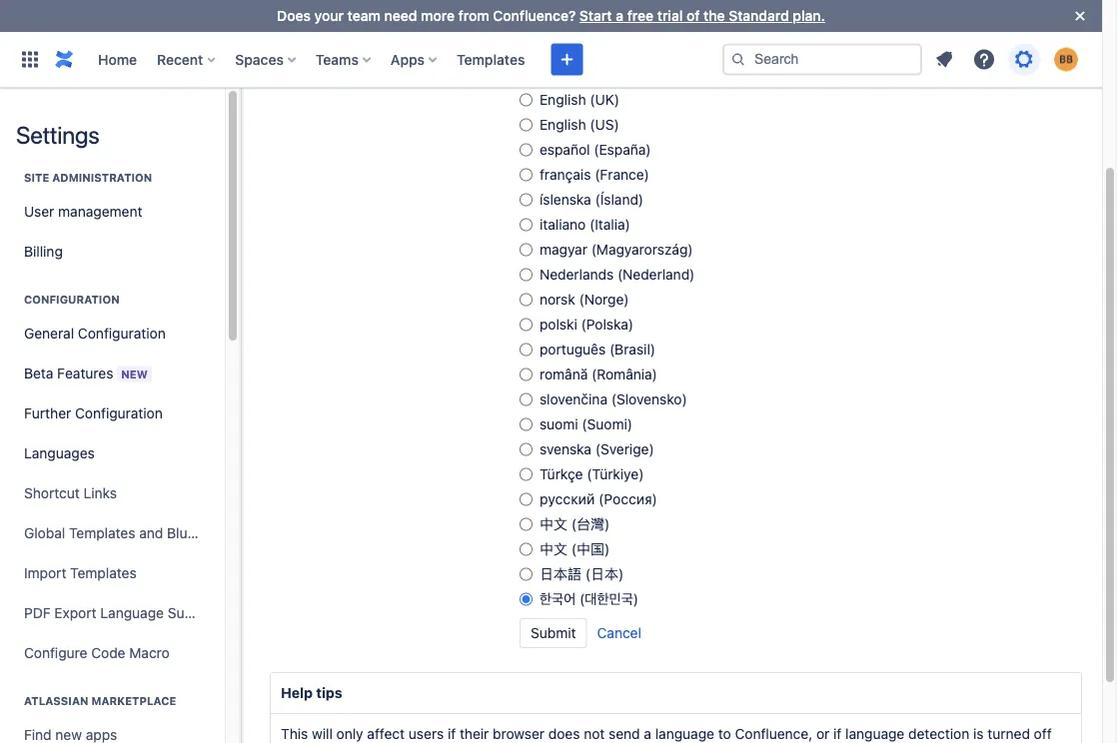 Task type: vqa. For each thing, say whether or not it's contained in the screenshot.
left plan
no



Task type: locate. For each thing, give the bounding box(es) containing it.
templates inside 'global' element
[[457, 51, 525, 67]]

Search field
[[722, 43, 922, 75]]

templates up pdf export language support link
[[70, 565, 137, 582]]

confluence image
[[52, 47, 76, 71], [52, 47, 76, 71]]

中文 (中国) radio
[[520, 540, 533, 560]]

does
[[277, 7, 311, 24]]

management
[[58, 203, 142, 220]]

(magyarország)
[[591, 241, 693, 258]]

1 if from the left
[[448, 726, 456, 742]]

new
[[121, 368, 148, 381]]

languages link
[[16, 434, 209, 474]]

templates down from
[[457, 51, 525, 67]]

한국어
[[540, 591, 576, 608]]

français (france)
[[540, 166, 649, 183]]

1 horizontal spatial if
[[833, 726, 842, 742]]

eesti
[[540, 66, 571, 83]]

teams
[[316, 51, 359, 67]]

configuration up general
[[24, 293, 120, 306]]

polski (Polska) radio
[[520, 315, 533, 335]]

2 中文 from the top
[[540, 541, 568, 558]]

íslenska
[[540, 191, 591, 208]]

standard
[[729, 7, 789, 24]]

2 language from the left
[[845, 726, 905, 742]]

português
[[540, 341, 606, 358]]

configuration up languages link
[[75, 405, 163, 422]]

import templates link
[[16, 554, 209, 594]]

norsk
[[540, 291, 575, 308]]

0 vertical spatial english
[[540, 91, 586, 108]]

2 english from the top
[[540, 116, 586, 133]]

help icon image
[[972, 47, 996, 71]]

1 vertical spatial templates
[[69, 525, 135, 542]]

magyar (magyarország)
[[540, 241, 693, 258]]

english up español
[[540, 116, 586, 133]]

settings icon image
[[1012, 47, 1036, 71]]

templates link
[[451, 43, 531, 75]]

None submit
[[520, 619, 587, 648], [596, 619, 642, 648], [520, 619, 587, 648], [596, 619, 642, 648]]

user management link
[[16, 192, 209, 232]]

1 language from the left
[[655, 726, 714, 742]]

language
[[100, 605, 164, 622]]

shortcut
[[24, 485, 80, 502]]

recent button
[[151, 43, 223, 75]]

templates down the links
[[69, 525, 135, 542]]

中文 (台灣) radio
[[520, 515, 533, 535]]

Deutsch (Deutschland) radio
[[520, 40, 533, 60]]

2 vertical spatial templates
[[70, 565, 137, 582]]

0 vertical spatial a
[[616, 7, 624, 24]]

banner
[[0, 31, 1102, 88]]

administration
[[52, 171, 152, 184]]

atlassian
[[24, 695, 88, 708]]

confluence?
[[493, 7, 576, 24]]

languages
[[24, 445, 95, 462]]

italiano (italia)
[[540, 216, 630, 233]]

(norge)
[[579, 291, 629, 308]]

teams button
[[310, 43, 379, 75]]

a right send on the bottom
[[644, 726, 651, 742]]

further
[[24, 405, 71, 422]]

français
[[540, 166, 591, 183]]

(日本)
[[585, 566, 624, 583]]

or
[[816, 726, 830, 742]]

create content image
[[555, 47, 579, 71]]

if
[[448, 726, 456, 742], [833, 726, 842, 742]]

english for english (us)
[[540, 116, 586, 133]]

english down eesti
[[540, 91, 586, 108]]

global templates and blueprints
[[24, 525, 232, 542]]

start
[[579, 7, 612, 24]]

and
[[139, 525, 163, 542]]

templates for import templates
[[70, 565, 137, 582]]

中文 right 中文 (台灣) 'option'
[[540, 516, 568, 533]]

language right or
[[845, 726, 905, 742]]

help tips
[[281, 685, 342, 701]]

spaces button
[[229, 43, 304, 75]]

0 vertical spatial 中文
[[540, 516, 568, 533]]

中文
[[540, 516, 568, 533], [540, 541, 568, 558]]

(danmark)
[[582, 16, 650, 33]]

1 vertical spatial configuration
[[78, 325, 166, 342]]

1 horizontal spatial language
[[845, 726, 905, 742]]

中文 (中国)
[[540, 541, 610, 558]]

(slovensko)
[[611, 391, 687, 408]]

if right or
[[833, 726, 842, 742]]

slovenčina (Slovensko) radio
[[520, 390, 533, 410]]

0 vertical spatial templates
[[457, 51, 525, 67]]

1 english from the top
[[540, 91, 586, 108]]

a left free
[[616, 7, 624, 24]]

2 vertical spatial configuration
[[75, 405, 163, 422]]

日本語
[[540, 566, 582, 583]]

日本語 (日本)
[[540, 566, 624, 583]]

configure code macro link
[[16, 634, 209, 673]]

off
[[1034, 726, 1052, 742]]

suomi (suomi)
[[540, 416, 633, 433]]

affect
[[367, 726, 405, 742]]

svenska
[[540, 441, 592, 458]]

shortcut links
[[24, 485, 117, 502]]

中文 (台灣)
[[540, 516, 610, 533]]

configuration
[[24, 293, 120, 306], [78, 325, 166, 342], [75, 405, 163, 422]]

language left to
[[655, 726, 714, 742]]

0 horizontal spatial if
[[448, 726, 456, 742]]

italiano (Italia) radio
[[520, 215, 533, 235]]

1 中文 from the top
[[540, 516, 568, 533]]

nederlands
[[540, 266, 614, 283]]

pdf export language support
[[24, 605, 220, 622]]

confluence,
[[735, 726, 813, 742]]

1 vertical spatial 中文
[[540, 541, 568, 558]]

billing link
[[16, 232, 209, 272]]

further configuration link
[[16, 394, 209, 434]]

does your team need more from confluence? start a free trial of the standard plan.
[[277, 7, 825, 24]]

íslenska (Ísland) radio
[[520, 190, 533, 210]]

language
[[655, 726, 714, 742], [845, 726, 905, 742]]

中文 up the 日本語
[[540, 541, 568, 558]]

(sverige)
[[595, 441, 654, 458]]

your profile and preferences image
[[1054, 47, 1078, 71]]

configuration up new
[[78, 325, 166, 342]]

русский (Россия) radio
[[520, 490, 533, 510]]

1 vertical spatial a
[[644, 726, 651, 742]]

English (US) radio
[[520, 115, 533, 135]]

0 horizontal spatial a
[[616, 7, 624, 24]]

more
[[421, 7, 455, 24]]

search image
[[730, 51, 746, 67]]

general configuration link
[[16, 314, 209, 354]]

turned
[[988, 726, 1030, 742]]

1 vertical spatial english
[[540, 116, 586, 133]]

Nederlands (Nederland) radio
[[520, 265, 533, 285]]

1 horizontal spatial a
[[644, 726, 651, 742]]

suomi
[[540, 416, 578, 433]]

(台灣)
[[571, 516, 610, 533]]

dansk (Danmark) radio
[[520, 15, 533, 35]]

0 horizontal spatial language
[[655, 726, 714, 742]]

their
[[460, 726, 489, 742]]

pdf export language support link
[[16, 594, 220, 634]]

users
[[409, 726, 444, 742]]

if left the their
[[448, 726, 456, 742]]

banner containing home
[[0, 31, 1102, 88]]

a inside this will only affect users if their browser does not send a language to confluence, or if language detection is turned off
[[644, 726, 651, 742]]

site administration
[[24, 171, 152, 184]]

beta
[[24, 365, 53, 381]]



Task type: describe. For each thing, give the bounding box(es) containing it.
svenska (Sverige) radio
[[520, 440, 533, 460]]

español
[[540, 141, 590, 158]]

(россия)
[[599, 491, 657, 508]]

further configuration
[[24, 405, 163, 422]]

english (uk)
[[540, 91, 619, 108]]

support
[[168, 605, 220, 622]]

global element
[[12, 31, 722, 87]]

pdf
[[24, 605, 51, 622]]

english (us)
[[540, 116, 619, 133]]

íslenska (ísland)
[[540, 191, 644, 208]]

English (UK) radio
[[520, 90, 533, 110]]

eesti (eesti)
[[540, 66, 616, 83]]

(eesti)
[[574, 66, 616, 83]]

the
[[704, 7, 725, 24]]

(france)
[[595, 166, 649, 183]]

français (France) radio
[[520, 165, 533, 185]]

your
[[314, 7, 344, 24]]

(대한민국)
[[580, 591, 638, 608]]

deutsch (deutschland)
[[540, 41, 688, 58]]

română
[[540, 366, 588, 383]]

русский (россия)
[[540, 491, 657, 508]]

atlassian marketplace
[[24, 695, 176, 708]]

general configuration
[[24, 325, 166, 342]]

slovenčina
[[540, 391, 608, 408]]

recent
[[157, 51, 203, 67]]

configuration for general
[[78, 325, 166, 342]]

start a free trial of the standard plan. link
[[579, 7, 825, 24]]

team
[[347, 7, 381, 24]]

magyar (Magyarország) radio
[[520, 240, 533, 260]]

this will only affect users if their browser does not send a language to confluence, or if language detection is turned off
[[281, 726, 1052, 743]]

collapse sidebar image
[[218, 98, 262, 138]]

features
[[57, 365, 113, 381]]

appswitcher icon image
[[18, 47, 42, 71]]

not
[[584, 726, 605, 742]]

slovenčina (slovensko)
[[540, 391, 687, 408]]

templates for global templates and blueprints
[[69, 525, 135, 542]]

configure
[[24, 645, 87, 661]]

türkçe
[[540, 466, 583, 483]]

plan.
[[793, 7, 825, 24]]

will
[[312, 726, 333, 742]]

(中国)
[[571, 541, 610, 558]]

free
[[627, 7, 654, 24]]

(suomi)
[[582, 416, 633, 433]]

0 vertical spatial configuration
[[24, 293, 120, 306]]

italiano
[[540, 216, 586, 233]]

(deutschland)
[[597, 41, 688, 58]]

(uk)
[[590, 91, 619, 108]]

global templates and blueprints link
[[16, 514, 232, 554]]

(românia)
[[592, 366, 657, 383]]

apps
[[391, 51, 425, 67]]

apps button
[[385, 43, 445, 75]]

deutsch
[[540, 41, 593, 58]]

português (Brasil) radio
[[520, 340, 533, 360]]

site
[[24, 171, 49, 184]]

only
[[336, 726, 363, 742]]

help
[[281, 685, 313, 701]]

configuration group
[[16, 272, 232, 679]]

română (România) radio
[[520, 365, 533, 385]]

한국어 (대한민국)
[[540, 591, 638, 608]]

marketplace
[[91, 695, 176, 708]]

türkçe (türkiye)
[[540, 466, 644, 483]]

global
[[24, 525, 65, 542]]

trial
[[657, 7, 683, 24]]

home link
[[92, 43, 143, 75]]

(türkiye)
[[587, 466, 644, 483]]

magyar
[[540, 241, 587, 258]]

to
[[718, 726, 731, 742]]

español (España) radio
[[520, 140, 533, 160]]

Türkçe (Türkiye) radio
[[520, 465, 533, 485]]

eesti (Eesti) radio
[[520, 65, 533, 85]]

export
[[54, 605, 96, 622]]

한국어 (대한민국) radio
[[520, 590, 533, 610]]

spaces
[[235, 51, 284, 67]]

english for english (uk)
[[540, 91, 586, 108]]

blueprints
[[167, 525, 232, 542]]

close image
[[1068, 4, 1092, 28]]

notification icon image
[[932, 47, 956, 71]]

norsk (norge)
[[540, 291, 629, 308]]

português (brasil)
[[540, 341, 656, 358]]

中文 for 中文 (中国)
[[540, 541, 568, 558]]

atlassian marketplace group
[[16, 673, 209, 743]]

home
[[98, 51, 137, 67]]

shortcut links link
[[16, 474, 209, 514]]

2 if from the left
[[833, 726, 842, 742]]

日本語 (日本) radio
[[520, 565, 533, 585]]

links
[[83, 485, 117, 502]]

send
[[609, 726, 640, 742]]

中文 for 中文 (台灣)
[[540, 516, 568, 533]]

site administration group
[[16, 150, 209, 278]]

nederlands (nederland)
[[540, 266, 695, 283]]

import templates
[[24, 565, 137, 582]]

svenska (sverige)
[[540, 441, 654, 458]]

tips
[[316, 685, 342, 701]]

(brasil)
[[610, 341, 656, 358]]

polski
[[540, 316, 577, 333]]

norsk (Norge) radio
[[520, 290, 533, 310]]

čeština (Česko) radio
[[520, 0, 533, 10]]

need
[[384, 7, 417, 24]]

settings
[[16, 121, 99, 149]]

suomi (Suomi) radio
[[520, 415, 533, 435]]

configuration for further
[[75, 405, 163, 422]]

code
[[91, 645, 125, 661]]

polski (polska)
[[540, 316, 634, 333]]

billing
[[24, 243, 63, 260]]



